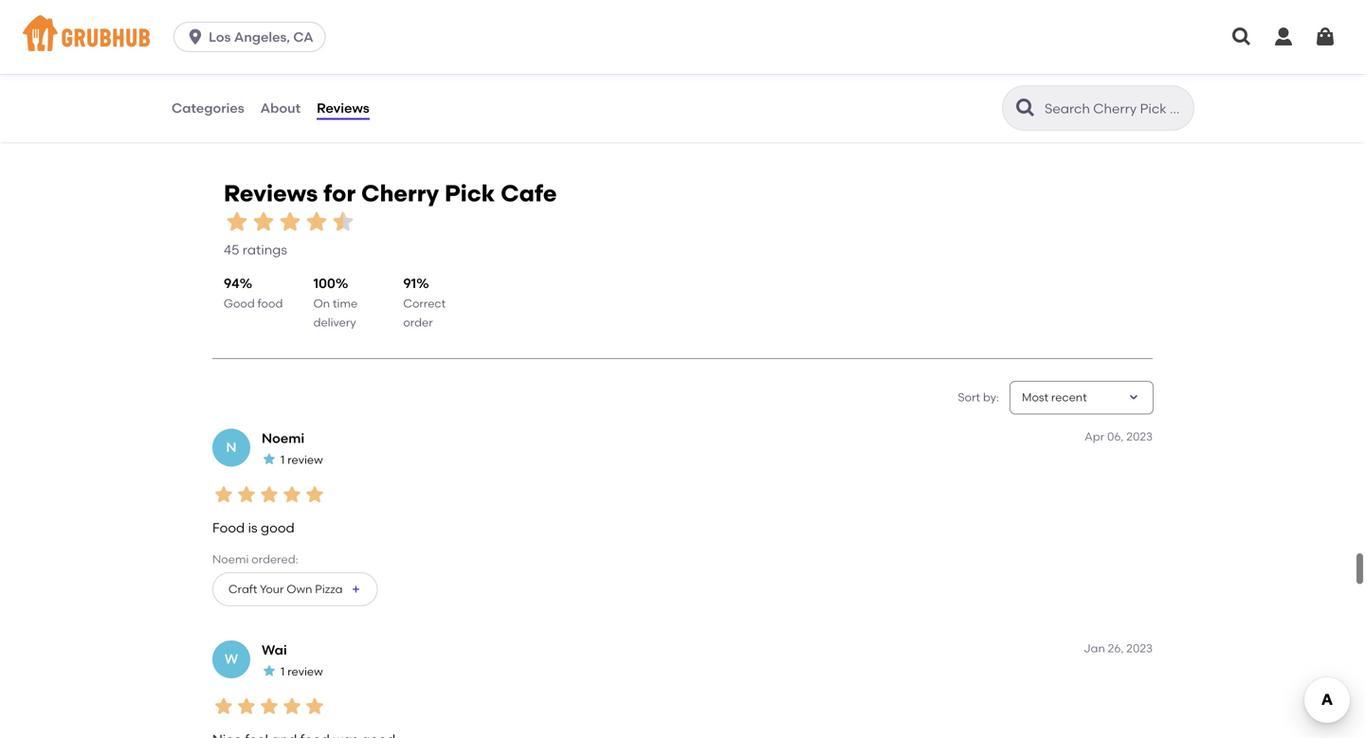 Task type: locate. For each thing, give the bounding box(es) containing it.
1 vertical spatial noemi
[[212, 553, 249, 567]]

craft your own pizza button
[[212, 573, 378, 607]]

1 1 from the top
[[281, 453, 285, 467]]

ordered:
[[252, 553, 298, 567]]

los angeles, ca
[[209, 29, 314, 45]]

reviews
[[317, 100, 370, 116], [224, 180, 318, 207]]

recent
[[1052, 391, 1088, 404]]

los
[[209, 29, 231, 45]]

own
[[287, 583, 312, 596]]

100 on time delivery
[[314, 276, 358, 330]]

noemi down food
[[212, 553, 249, 567]]

0 vertical spatial 1
[[281, 453, 285, 467]]

correct
[[403, 297, 446, 310]]

main navigation navigation
[[0, 0, 1366, 74]]

review
[[288, 453, 323, 467], [288, 665, 323, 679]]

time
[[333, 297, 358, 310]]

1 vertical spatial review
[[288, 665, 323, 679]]

svg image
[[1231, 26, 1254, 48], [1315, 26, 1338, 48]]

2 2023 from the top
[[1127, 642, 1154, 656]]

2 svg image from the left
[[1315, 26, 1338, 48]]

plus icon image
[[351, 584, 362, 596]]

1 review from the top
[[288, 453, 323, 467]]

pizza
[[315, 583, 343, 596]]

noemi right n
[[262, 430, 305, 447]]

noemi
[[262, 430, 305, 447], [212, 553, 249, 567]]

2023 right 06,
[[1127, 430, 1154, 444]]

jan 26, 2023
[[1084, 642, 1154, 656]]

1 horizontal spatial noemi
[[262, 430, 305, 447]]

1 review
[[281, 453, 323, 467], [281, 665, 323, 679]]

reviews up ratings
[[224, 180, 318, 207]]

apr
[[1085, 430, 1105, 444]]

los angeles, ca button
[[174, 22, 334, 52]]

search icon image
[[1015, 97, 1038, 120]]

min
[[234, 18, 255, 32]]

is
[[248, 520, 258, 537]]

1 horizontal spatial svg image
[[1315, 26, 1338, 48]]

most
[[1023, 391, 1049, 404]]

Search Cherry Pick Cafe search field
[[1043, 100, 1189, 118]]

reviews right about
[[317, 100, 370, 116]]

1 review for wai
[[281, 665, 323, 679]]

1 down the wai
[[281, 665, 285, 679]]

review for noemi
[[288, 453, 323, 467]]

0 vertical spatial 1 review
[[281, 453, 323, 467]]

0 vertical spatial reviews
[[317, 100, 370, 116]]

0 vertical spatial 2023
[[1127, 430, 1154, 444]]

2 review from the top
[[288, 665, 323, 679]]

cherry
[[361, 180, 439, 207]]

categories
[[172, 100, 244, 116]]

1 vertical spatial 1 review
[[281, 665, 323, 679]]

1 1 review from the top
[[281, 453, 323, 467]]

for
[[324, 180, 356, 207]]

20–30 min 1.13 mi
[[198, 18, 255, 48]]

good
[[261, 520, 295, 537]]

svg image inside los angeles, ca button
[[186, 28, 205, 46]]

craft your own pizza
[[229, 583, 343, 596]]

0 vertical spatial noemi
[[262, 430, 305, 447]]

reviews inside "button"
[[317, 100, 370, 116]]

1 vertical spatial 2023
[[1127, 642, 1154, 656]]

20–30
[[198, 18, 232, 32]]

svg image
[[1273, 26, 1296, 48], [186, 28, 205, 46]]

2023 right 26,
[[1127, 642, 1154, 656]]

0 horizontal spatial svg image
[[1231, 26, 1254, 48]]

1 review down the wai
[[281, 665, 323, 679]]

2 1 review from the top
[[281, 665, 323, 679]]

sort by:
[[959, 391, 1000, 404]]

0 vertical spatial review
[[288, 453, 323, 467]]

1 vertical spatial 1
[[281, 665, 285, 679]]

star icon image
[[224, 209, 250, 235], [250, 209, 277, 235], [277, 209, 304, 235], [304, 209, 330, 235], [330, 209, 357, 235], [330, 209, 357, 235], [262, 452, 277, 467], [212, 484, 235, 506], [235, 484, 258, 506], [258, 484, 281, 506], [281, 484, 304, 506], [304, 484, 326, 506], [262, 664, 277, 679], [212, 696, 235, 718], [235, 696, 258, 718], [258, 696, 281, 718], [281, 696, 304, 718], [304, 696, 326, 718]]

0 horizontal spatial svg image
[[186, 28, 205, 46]]

1 review right n
[[281, 453, 323, 467]]

1 for wai
[[281, 665, 285, 679]]

1 vertical spatial reviews
[[224, 180, 318, 207]]

review right w
[[288, 665, 323, 679]]

1 2023 from the top
[[1127, 430, 1154, 444]]

noemi for noemi
[[262, 430, 305, 447]]

0 horizontal spatial noemi
[[212, 553, 249, 567]]

1
[[281, 453, 285, 467], [281, 665, 285, 679]]

1 right n
[[281, 453, 285, 467]]

review up good
[[288, 453, 323, 467]]

reviews for cherry pick cafe
[[224, 180, 557, 207]]

on
[[314, 297, 330, 310]]

2 1 from the top
[[281, 665, 285, 679]]

food
[[212, 520, 245, 537]]

94 good food
[[224, 276, 283, 310]]

1 for noemi
[[281, 453, 285, 467]]

caret down icon image
[[1127, 390, 1142, 406]]

noemi ordered:
[[212, 553, 298, 567]]

2023
[[1127, 430, 1154, 444], [1127, 642, 1154, 656]]

45 ratings
[[224, 242, 287, 258]]



Task type: vqa. For each thing, say whether or not it's contained in the screenshot.
1st 1 review from the bottom
yes



Task type: describe. For each thing, give the bounding box(es) containing it.
w
[[225, 652, 238, 668]]

1 horizontal spatial svg image
[[1273, 26, 1296, 48]]

most recent
[[1023, 391, 1088, 404]]

about button
[[260, 74, 302, 142]]

wai
[[262, 642, 287, 659]]

by:
[[984, 391, 1000, 404]]

angeles,
[[234, 29, 290, 45]]

delivery
[[314, 316, 356, 330]]

mi
[[219, 34, 233, 48]]

1.13
[[198, 34, 216, 48]]

pick
[[445, 180, 495, 207]]

apr 06, 2023
[[1085, 430, 1154, 444]]

sort
[[959, 391, 981, 404]]

100
[[314, 276, 336, 292]]

ratings
[[243, 242, 287, 258]]

noemi for noemi ordered:
[[212, 553, 249, 567]]

your
[[260, 583, 284, 596]]

reviews for reviews
[[317, 100, 370, 116]]

1 svg image from the left
[[1231, 26, 1254, 48]]

good
[[224, 297, 255, 310]]

reviews for reviews for cherry pick cafe
[[224, 180, 318, 207]]

cafe
[[501, 180, 557, 207]]

2023 for noemi
[[1127, 430, 1154, 444]]

about
[[261, 100, 301, 116]]

06,
[[1108, 430, 1124, 444]]

reviews button
[[316, 74, 371, 142]]

jan
[[1084, 642, 1106, 656]]

craft
[[229, 583, 257, 596]]

n
[[226, 440, 237, 456]]

26,
[[1109, 642, 1124, 656]]

review for wai
[[288, 665, 323, 679]]

45
[[224, 242, 239, 258]]

91
[[403, 276, 417, 292]]

Sort by: field
[[1023, 390, 1088, 406]]

2023 for wai
[[1127, 642, 1154, 656]]

order
[[403, 316, 433, 330]]

91 correct order
[[403, 276, 446, 330]]

food is good
[[212, 520, 295, 537]]

categories button
[[171, 74, 245, 142]]

food
[[258, 297, 283, 310]]

94
[[224, 276, 240, 292]]

1 review for noemi
[[281, 453, 323, 467]]

ca
[[293, 29, 314, 45]]



